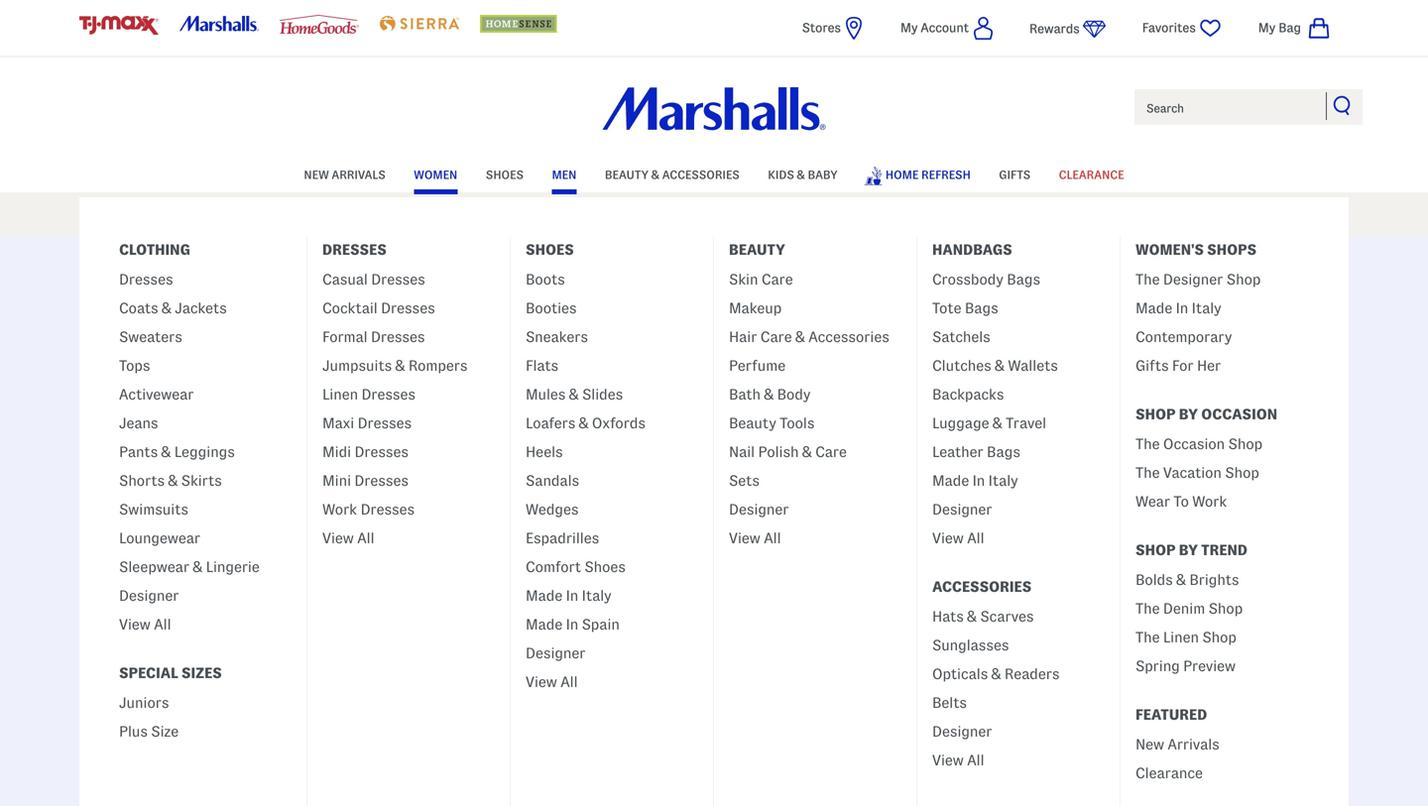 Task type: vqa. For each thing, say whether or not it's contained in the screenshot.
See Details link
no



Task type: describe. For each thing, give the bounding box(es) containing it.
jeans
[[119, 415, 158, 431]]

featured group for beauty
[[714, 263, 916, 562]]

dresses up "casual"
[[322, 241, 387, 258]]

baby
[[808, 169, 838, 181]]

& for coats & jackets
[[162, 300, 171, 316]]

1 horizontal spatial shops
[[1207, 241, 1257, 258]]

shop by occasion
[[1136, 406, 1277, 422]]

shop for the vacation shop
[[1225, 465, 1259, 481]]

dresses for linen dresses
[[361, 386, 416, 403]]

care for skin
[[762, 271, 793, 288]]

sort by: featured
[[95, 517, 215, 533]]

opticals & readers link
[[932, 658, 1060, 686]]

designer for designer link under price:
[[932, 501, 992, 518]]

all right price:
[[995, 467, 1013, 483]]

contemporary
[[1136, 329, 1232, 345]]

dresses up "coats" on the left of page
[[119, 271, 173, 288]]

lingerie
[[206, 559, 260, 575]]

shop up bolds
[[1136, 542, 1176, 558]]

italy for the bottom made in italy link
[[988, 473, 1018, 489]]

1 horizontal spatial shoes
[[526, 241, 574, 258]]

& for opticals & readers
[[991, 666, 1001, 682]]

navigation inside product sorting navigation
[[1192, 502, 1349, 549]]

cocktail dresses link
[[322, 292, 435, 320]]

perfume
[[729, 358, 786, 374]]

linen dresses
[[322, 386, 416, 403]]

made for the top made in italy link
[[1136, 300, 1172, 316]]

clemons hooded rash guard shirt image
[[714, 580, 1014, 806]]

bath & body link
[[729, 378, 811, 407]]

sets
[[729, 473, 760, 489]]

bags for crossbody bags
[[1007, 271, 1040, 288]]

scarves
[[980, 608, 1034, 625]]

view all up the special
[[119, 616, 171, 633]]

sleepwear
[[119, 559, 189, 575]]

new for men
[[304, 169, 329, 181]]

mules & slides link
[[526, 378, 623, 407]]

by for occasion
[[1179, 406, 1198, 422]]

made for the bottom made in italy link
[[932, 473, 969, 489]]

swimsuits link
[[119, 493, 188, 522]]

the vacation shop
[[1136, 465, 1259, 481]]

dresses for formal dresses
[[371, 329, 425, 345]]

hair care & accessories link
[[729, 320, 889, 349]]

my for my account
[[900, 21, 918, 35]]

& for mules & slides
[[569, 386, 579, 403]]

sunglasses
[[932, 637, 1009, 654]]

nail
[[729, 444, 755, 460]]

formal
[[322, 329, 368, 345]]

designer inside the designer shop link
[[1163, 271, 1223, 288]]

beauty & accessories link
[[605, 158, 740, 188]]

favorites
[[1142, 21, 1196, 35]]

view down "made in spain"
[[526, 674, 557, 690]]

site search search field
[[1133, 87, 1365, 127]]

& for hats & scarves
[[967, 608, 977, 625]]

1,684
[[675, 299, 712, 315]]

beauty for beauty & accessories
[[605, 169, 649, 181]]

product sorting navigation
[[79, 502, 1349, 557]]

shorts
[[119, 473, 165, 489]]

arrivals inside featured group
[[1168, 736, 1220, 753]]

view down work dresses
[[322, 530, 354, 546]]

shop for the occasion shop
[[1228, 436, 1263, 452]]

polish
[[758, 444, 799, 460]]

in for the top made in italy link
[[1176, 300, 1188, 316]]

tjmaxx.com image
[[79, 16, 159, 35]]

loafers
[[526, 415, 575, 431]]

1 vertical spatial shops
[[1012, 344, 1055, 360]]

accessories inside featured group
[[808, 329, 889, 345]]

clothing inside clothing link
[[391, 344, 450, 360]]

new inside featured group
[[1136, 736, 1164, 753]]

shoes inside featured group
[[584, 559, 626, 575]]

jumpsuits & rompers link
[[322, 349, 468, 378]]

& for beauty & accessories
[[651, 169, 660, 181]]

slides
[[582, 386, 623, 403]]

gorris stretch knit sweater polo image
[[1031, 580, 1331, 806]]

midi
[[322, 444, 351, 460]]

the vacation shop link
[[1136, 456, 1259, 485]]

flats
[[526, 358, 558, 374]]

my account link
[[900, 16, 994, 41]]

the designer shop
[[1136, 271, 1261, 288]]

spring preview
[[1136, 658, 1236, 674]]

& for bath & body
[[764, 386, 774, 403]]

view all down the sets
[[729, 530, 781, 546]]

2 horizontal spatial new arrivals
[[1136, 736, 1220, 753]]

my account
[[900, 21, 969, 35]]

1 vertical spatial made in italy link
[[932, 464, 1018, 493]]

the denim shop link
[[1136, 592, 1243, 621]]

maxi dresses
[[322, 415, 412, 431]]

dresses for midi dresses
[[354, 444, 409, 460]]

featured inside menu bar
[[1136, 707, 1207, 723]]

midi dresses link
[[322, 435, 409, 464]]

designer link down price:
[[932, 493, 992, 522]]

leather bags link
[[932, 435, 1020, 464]]

the for the designer shop
[[1136, 271, 1160, 288]]

Search text field
[[1133, 87, 1365, 127]]

comfort shoes link
[[526, 550, 626, 579]]

travel
[[1006, 415, 1046, 431]]

italy for the top made in italy link
[[1192, 300, 1222, 316]]

women
[[414, 169, 457, 181]]

crossbody
[[932, 271, 1003, 288]]

flats link
[[526, 349, 558, 378]]

skin care
[[729, 271, 793, 288]]

jackets
[[175, 300, 227, 316]]

sandals link
[[526, 464, 579, 493]]

dresses for cocktail dresses
[[381, 300, 435, 316]]

1 vertical spatial clearance link
[[1141, 334, 1333, 371]]

linen blend beach long sleeve shirt image
[[397, 580, 696, 806]]

cocktail
[[322, 300, 378, 316]]

sort
[[95, 517, 125, 533]]

loungewear
[[119, 530, 200, 546]]

color: all
[[519, 467, 582, 483]]

contemporary link
[[1136, 320, 1232, 349]]

designer link down "sleepwear"
[[119, 579, 179, 608]]

designer for designer link underneath the sets
[[729, 501, 789, 518]]

the for the vacation shop
[[1136, 465, 1160, 481]]

beauty for beauty
[[729, 241, 785, 258]]

to
[[1174, 493, 1189, 510]]

belts link
[[932, 686, 967, 715]]

wear to work
[[1136, 493, 1227, 510]]

made in italy
[[526, 588, 612, 604]]

boots link
[[526, 263, 565, 292]]

view down the belts
[[932, 752, 964, 769]]

the linen shop link
[[1136, 621, 1237, 650]]

2 vertical spatial clearance link
[[1136, 757, 1203, 785]]

arrivals for men
[[332, 169, 386, 181]]

view up nail
[[699, 396, 733, 412]]

her
[[1197, 358, 1221, 374]]

all down work dresses
[[357, 530, 374, 546]]

italy for made in italy link at the bottom left of page
[[582, 588, 612, 604]]

my for my bag
[[1258, 21, 1276, 35]]

comfort shoes
[[526, 559, 626, 575]]

featured group for dresses
[[307, 263, 510, 562]]

the occasion shop
[[1136, 436, 1263, 452]]

shop for the designer shop
[[1227, 271, 1261, 288]]

rewards link
[[1029, 17, 1107, 42]]

0 vertical spatial shoes
[[486, 169, 524, 181]]

men link
[[552, 158, 577, 188]]

hats
[[932, 608, 964, 625]]

jumpsuits
[[322, 358, 392, 374]]

homegoods.com image
[[280, 15, 359, 34]]

makeup link
[[729, 292, 782, 320]]

mini
[[322, 473, 351, 489]]

designer link down "made in spain"
[[526, 637, 586, 665]]

price:
[[952, 467, 992, 483]]

clothing inside menu bar
[[119, 241, 190, 258]]

the for the denim shop
[[1136, 600, 1160, 617]]

featured group for women's shops
[[1121, 263, 1323, 390]]

espadrilles
[[526, 530, 599, 546]]

casual
[[322, 271, 368, 288]]

skirts
[[181, 473, 222, 489]]

all down pants
[[131, 467, 149, 483]]

mini dresses link
[[322, 464, 409, 493]]

& for jumpsuits & rompers
[[395, 358, 405, 374]]

oxfords
[[592, 415, 645, 431]]

dresses link
[[119, 263, 173, 292]]

2 vertical spatial clearance
[[1136, 765, 1203, 781]]

clutches & wallets link
[[932, 349, 1058, 378]]

designer for designer link underneath "sleepwear"
[[119, 588, 179, 604]]

brights
[[1189, 572, 1239, 588]]



Task type: locate. For each thing, give the bounding box(es) containing it.
designer down the sets
[[729, 501, 789, 518]]

luggage & travel
[[932, 415, 1046, 431]]

arrivals down jackets
[[206, 344, 261, 360]]

0 vertical spatial shops
[[1207, 241, 1257, 258]]

1 horizontal spatial made in italy link
[[1136, 292, 1222, 320]]

designer down the women's shops
[[1163, 271, 1223, 288]]

jeans link
[[119, 407, 158, 435]]

swimsuits
[[119, 501, 188, 518]]

made in italy link up contemporary
[[1136, 292, 1222, 320]]

view all down work dresses
[[322, 530, 374, 546]]

1 in from the top
[[566, 588, 578, 604]]

in left spain
[[566, 616, 578, 633]]

0 vertical spatial bags
[[1007, 271, 1040, 288]]

dresses for maxi dresses
[[358, 415, 412, 431]]

& inside "link"
[[764, 386, 774, 403]]

the denim shop
[[1136, 600, 1243, 617]]

1 my from the left
[[900, 21, 918, 35]]

all right color:
[[564, 467, 582, 483]]

made in italy for the bottom made in italy link
[[932, 473, 1018, 489]]

dresses down the jumpsuits & rompers
[[361, 386, 416, 403]]

hair care & accessories
[[729, 329, 889, 345]]

dresses for casual dresses
[[371, 271, 425, 288]]

wear to work link
[[1136, 485, 1227, 514]]

clothing link
[[325, 334, 516, 371]]

& for clutches & wallets
[[995, 358, 1005, 374]]

italy down leather bags
[[988, 473, 1018, 489]]

0 horizontal spatial my
[[900, 21, 918, 35]]

1 vertical spatial featured
[[1136, 707, 1207, 723]]

maxi dresses link
[[322, 407, 412, 435]]

designer down the belts
[[932, 723, 992, 740]]

special
[[119, 665, 178, 681]]

made in italy link down leather bags
[[932, 464, 1018, 493]]

dresses up jumpsuits & rompers link at top left
[[371, 329, 425, 345]]

1 vertical spatial bags
[[965, 300, 998, 316]]

view up the special
[[119, 616, 151, 633]]

occasion up the vacation shop link
[[1163, 436, 1225, 452]]

4 the from the top
[[1136, 600, 1160, 617]]

spain
[[582, 616, 620, 633]]

arrivals left women
[[332, 169, 386, 181]]

none submit inside "site search" search field
[[1333, 95, 1353, 115]]

valentine's day image
[[79, 580, 379, 806]]

0 horizontal spatial shoes
[[486, 169, 524, 181]]

0 vertical spatial in
[[1176, 300, 1188, 316]]

care up "perfume" link
[[760, 329, 792, 345]]

my bag
[[1258, 21, 1301, 35]]

care for hair
[[760, 329, 792, 345]]

handbags
[[932, 241, 1012, 258]]

0 vertical spatial new arrivals
[[304, 169, 386, 181]]

clearance
[[1059, 169, 1124, 181], [1202, 344, 1272, 360], [1136, 765, 1203, 781]]

clutches & wallets
[[932, 358, 1058, 374]]

arrivals for accessories
[[206, 344, 261, 360]]

gifts for gifts for her
[[1136, 358, 1169, 374]]

1 horizontal spatial in
[[1176, 300, 1188, 316]]

menu bar containing clothing
[[79, 157, 1349, 806]]

shop for the linen shop
[[1202, 629, 1237, 646]]

dresses for mini dresses
[[354, 473, 409, 489]]

made in italy up contemporary link at the top right
[[1136, 300, 1222, 316]]

0 horizontal spatial new
[[172, 344, 203, 360]]

sierra.com image
[[380, 16, 459, 31]]

0 vertical spatial new arrivals link
[[304, 158, 386, 188]]

men up items
[[684, 263, 744, 295]]

by up bolds & brights link
[[1179, 542, 1198, 558]]

italy up spain
[[582, 588, 612, 604]]

gifts right refresh
[[999, 169, 1031, 181]]

nail polish & care
[[729, 444, 847, 460]]

designer for designer link below the belts
[[932, 723, 992, 740]]

sneakers
[[526, 329, 588, 345]]

1 vertical spatial in
[[972, 473, 985, 489]]

shop down the shop by occasion
[[1228, 436, 1263, 452]]

shoes
[[486, 169, 524, 181], [526, 241, 574, 258], [584, 559, 626, 575]]

1 vertical spatial care
[[760, 329, 792, 345]]

3 the from the top
[[1136, 465, 1160, 481]]

occasion inside the occasion shop link
[[1163, 436, 1225, 452]]

1 vertical spatial new arrivals
[[172, 344, 261, 360]]

home refresh
[[886, 169, 971, 181]]

dresses down mini dresses
[[361, 501, 415, 518]]

shoes up made in italy link at the bottom left of page
[[584, 559, 626, 575]]

featured
[[155, 517, 215, 533], [1136, 707, 1207, 723]]

beauty right men link
[[605, 169, 649, 181]]

bags right crossbody
[[1007, 271, 1040, 288]]

gifts for gifts
[[999, 169, 1031, 181]]

1 horizontal spatial italy
[[988, 473, 1018, 489]]

in for spain
[[566, 616, 578, 633]]

1 horizontal spatial made in italy
[[1136, 300, 1222, 316]]

1 horizontal spatial my
[[1258, 21, 1276, 35]]

featured group containing crossbody bags
[[917, 263, 1120, 562]]

2 vertical spatial italy
[[582, 588, 612, 604]]

new arrivals for accessories
[[172, 344, 261, 360]]

0 vertical spatial new
[[304, 169, 329, 181]]

juniors link
[[119, 686, 169, 715]]

None submit
[[1333, 95, 1353, 115]]

bolds & brights
[[1136, 572, 1239, 588]]

0 vertical spatial in
[[566, 588, 578, 604]]

my left account
[[900, 21, 918, 35]]

all up special sizes
[[154, 616, 171, 633]]

the linen shop
[[1136, 629, 1237, 646]]

wear
[[1136, 493, 1170, 510]]

homesense.com image
[[480, 15, 559, 32]]

crossbody bags link
[[932, 263, 1040, 292]]

special sizes
[[119, 665, 222, 681]]

bags for tote bags
[[965, 300, 998, 316]]

the up spring
[[1136, 629, 1160, 646]]

work down mini
[[322, 501, 357, 518]]

marquee
[[0, 197, 1428, 237]]

2 horizontal spatial arrivals
[[1168, 736, 1220, 753]]

2 vertical spatial new
[[1136, 736, 1164, 753]]

refresh
[[921, 169, 971, 181]]

new arrivals link for accessories
[[121, 334, 312, 371]]

new arrivals link for men
[[304, 158, 386, 188]]

dresses for work dresses
[[361, 501, 415, 518]]

made down the leather
[[932, 473, 969, 489]]

all up "beauty tools"
[[736, 396, 755, 412]]

2 vertical spatial new arrivals link
[[1136, 728, 1220, 757]]

0 vertical spatial featured
[[155, 517, 215, 533]]

featured group containing bolds & brights
[[1121, 563, 1323, 690]]

bags inside leather bags link
[[987, 444, 1020, 460]]

italy down 'the designer shop'
[[1192, 300, 1222, 316]]

stores link
[[802, 16, 866, 41]]

in up contemporary link at the top right
[[1176, 300, 1188, 316]]

the for the linen shop
[[1136, 629, 1160, 646]]

view down the sets
[[729, 530, 760, 546]]

juniors
[[119, 695, 169, 711]]

0 vertical spatial arrivals
[[332, 169, 386, 181]]

kids & baby
[[768, 169, 838, 181]]

2 by from the top
[[1179, 542, 1198, 558]]

the occasion shop link
[[1136, 427, 1263, 456]]

work dresses link
[[322, 493, 415, 522]]

0 horizontal spatial arrivals
[[206, 344, 261, 360]]

1 horizontal spatial arrivals
[[332, 169, 386, 181]]

0 vertical spatial gifts
[[999, 169, 1031, 181]]

designer down price:
[[932, 501, 992, 518]]

the up the vacation shop link
[[1136, 436, 1160, 452]]

view all down the belts
[[932, 752, 984, 769]]

my bag link
[[1258, 16, 1331, 41]]

formal dresses
[[322, 329, 425, 345]]

in down leather bags
[[972, 473, 985, 489]]

2 vertical spatial care
[[815, 444, 847, 460]]

featured group containing skin care
[[714, 263, 916, 562]]

dresses up cocktail dresses link
[[371, 271, 425, 288]]

made in spain link
[[526, 608, 620, 637]]

made in italy for the top made in italy link
[[1136, 300, 1222, 316]]

shop for the denim shop
[[1209, 600, 1243, 617]]

men right shoes link
[[552, 169, 577, 181]]

shop up the occasion shop link
[[1136, 406, 1176, 422]]

0 vertical spatial beauty
[[605, 169, 649, 181]]

designer link down the belts
[[932, 715, 992, 744]]

designer down "sleepwear"
[[119, 588, 179, 604]]

banner containing clothing
[[0, 0, 1428, 806]]

1 vertical spatial clearance
[[1202, 344, 1272, 360]]

the
[[1136, 271, 1160, 288], [1136, 436, 1160, 452], [1136, 465, 1160, 481], [1136, 600, 1160, 617], [1136, 629, 1160, 646]]

0 vertical spatial italy
[[1192, 300, 1222, 316]]

all down opticals
[[967, 752, 984, 769]]

shops link
[[937, 334, 1129, 371]]

linen dresses link
[[322, 378, 416, 407]]

2 vertical spatial beauty
[[729, 415, 776, 431]]

1 horizontal spatial new
[[304, 169, 329, 181]]

featured group containing casual dresses
[[307, 263, 510, 562]]

featured group containing the designer shop
[[1121, 263, 1323, 390]]

featured inside product sorting navigation
[[155, 517, 215, 533]]

1 vertical spatial shoes
[[526, 241, 574, 258]]

0 horizontal spatial new arrivals
[[172, 344, 261, 360]]

1 horizontal spatial linen
[[1163, 629, 1199, 646]]

by up the occasion shop link
[[1179, 406, 1198, 422]]

& for loafers & oxfords
[[579, 415, 589, 431]]

italy inside made in italy link
[[582, 588, 612, 604]]

made up contemporary link at the top right
[[1136, 300, 1172, 316]]

men left dresses link
[[79, 249, 105, 263]]

by
[[1179, 406, 1198, 422], [1179, 542, 1198, 558]]

new arrivals link left women link
[[304, 158, 386, 188]]

& for kids & baby
[[797, 169, 805, 181]]

dresses up work dresses link
[[354, 473, 409, 489]]

designer down "made in spain"
[[526, 645, 586, 661]]

women link
[[414, 158, 457, 188]]

& for sleepwear & lingerie
[[193, 559, 203, 575]]

shops up the designer shop link
[[1207, 241, 1257, 258]]

new arrivals
[[304, 169, 386, 181], [172, 344, 261, 360], [1136, 736, 1220, 753]]

1 horizontal spatial work
[[1192, 493, 1227, 510]]

1 vertical spatial beauty
[[729, 241, 785, 258]]

1 horizontal spatial featured
[[1136, 707, 1207, 723]]

0 horizontal spatial gifts
[[999, 169, 1031, 181]]

0 vertical spatial clothing
[[119, 241, 190, 258]]

beauty for beauty tools
[[729, 415, 776, 431]]

sandals
[[526, 473, 579, 489]]

dresses up formal dresses link
[[381, 300, 435, 316]]

my left bag
[[1258, 21, 1276, 35]]

2 horizontal spatial new
[[1136, 736, 1164, 753]]

shorts & skirts
[[119, 473, 222, 489]]

0 vertical spatial made in italy
[[1136, 300, 1222, 316]]

featured group containing juniors
[[104, 686, 306, 756]]

shoes link
[[486, 158, 524, 188]]

banner
[[0, 0, 1428, 806]]

home refresh link
[[864, 157, 971, 191]]

all down polish
[[764, 530, 781, 546]]

0 horizontal spatial made in italy link
[[932, 464, 1018, 493]]

featured group containing dresses
[[104, 263, 306, 649]]

view down price:
[[932, 530, 964, 546]]

the for the occasion shop
[[1136, 436, 1160, 452]]

new for accessories
[[172, 344, 203, 360]]

dresses up 'midi dresses' link
[[358, 415, 412, 431]]

work right to
[[1192, 493, 1227, 510]]

5 the from the top
[[1136, 629, 1160, 646]]

men inside menu bar
[[552, 169, 577, 181]]

shops up the travel
[[1012, 344, 1055, 360]]

1 vertical spatial in
[[566, 616, 578, 633]]

activewear
[[119, 386, 194, 403]]

espadrilles link
[[526, 522, 599, 550]]

new arrivals for men
[[304, 169, 386, 181]]

featured group containing new arrivals
[[1121, 728, 1323, 797]]

1 vertical spatial new arrivals link
[[121, 334, 312, 371]]

0 vertical spatial care
[[762, 271, 793, 288]]

kids & baby link
[[768, 158, 838, 188]]

0 vertical spatial clearance
[[1059, 169, 1124, 181]]

bags for leather bags
[[987, 444, 1020, 460]]

2 horizontal spatial men
[[684, 263, 744, 295]]

sunglasses link
[[932, 629, 1009, 658]]

2 vertical spatial new arrivals
[[1136, 736, 1220, 753]]

shop down brights
[[1209, 600, 1243, 617]]

arrivals down spring preview in the bottom right of the page
[[1168, 736, 1220, 753]]

0 horizontal spatial made in italy
[[932, 473, 1018, 489]]

satchels
[[932, 329, 990, 345]]

made in italy down leather bags
[[932, 473, 1018, 489]]

made inside made in spain link
[[526, 616, 563, 633]]

plus size
[[119, 723, 179, 740]]

navigation
[[1192, 502, 1349, 549]]

& for shorts & skirts
[[168, 473, 178, 489]]

all down "made in spain"
[[561, 674, 578, 690]]

bag
[[1279, 21, 1301, 35]]

favorites link
[[1142, 16, 1224, 41]]

bags inside "crossbody bags" link
[[1007, 271, 1040, 288]]

featured group for accessories
[[917, 600, 1120, 784]]

care
[[762, 271, 793, 288], [760, 329, 792, 345], [815, 444, 847, 460]]

featured group
[[104, 263, 306, 649], [307, 263, 510, 562], [511, 263, 713, 706], [714, 263, 916, 562], [917, 263, 1120, 562], [1121, 263, 1323, 390], [1121, 427, 1323, 526], [1121, 563, 1323, 690], [917, 600, 1120, 784], [104, 686, 306, 756], [1121, 728, 1323, 797]]

made for made in spain link
[[526, 616, 563, 633]]

0 vertical spatial made in italy link
[[1136, 292, 1222, 320]]

bags
[[1007, 271, 1040, 288], [965, 300, 998, 316], [987, 444, 1020, 460]]

bags inside tote bags link
[[965, 300, 998, 316]]

men inside men 1,684 items
[[684, 263, 744, 295]]

featured group for clothing
[[104, 263, 306, 649]]

shop down the women's shops
[[1227, 271, 1261, 288]]

shoes left men link
[[486, 169, 524, 181]]

stores
[[802, 21, 841, 35]]

1 by from the top
[[1179, 406, 1198, 422]]

plus
[[119, 723, 148, 740]]

coats & jackets
[[119, 300, 227, 316]]

0 horizontal spatial italy
[[582, 588, 612, 604]]

0 horizontal spatial featured
[[155, 517, 215, 533]]

2 horizontal spatial shoes
[[584, 559, 626, 575]]

2 the from the top
[[1136, 436, 1160, 452]]

1 vertical spatial italy
[[988, 473, 1018, 489]]

mini dresses
[[322, 473, 409, 489]]

made in italy link
[[526, 579, 612, 608]]

gifts left for
[[1136, 358, 1169, 374]]

in for the bottom made in italy link
[[972, 473, 985, 489]]

1 vertical spatial clothing
[[391, 344, 450, 360]]

cocktail dresses
[[322, 300, 435, 316]]

1 vertical spatial linen
[[1163, 629, 1199, 646]]

nail polish & care link
[[729, 435, 847, 464]]

in up made in spain link
[[566, 588, 578, 604]]

featured group for special sizes
[[104, 686, 306, 756]]

featured group containing hats & scarves
[[917, 600, 1120, 784]]

1 horizontal spatial gifts
[[1136, 358, 1169, 374]]

designer for designer link underneath "made in spain"
[[526, 645, 586, 661]]

shop right vacation
[[1225, 465, 1259, 481]]

shoes up boots link
[[526, 241, 574, 258]]

featured group for featured
[[1121, 728, 1323, 797]]

featured group for shoes
[[511, 263, 713, 706]]

beauty up skin care link in the right of the page
[[729, 241, 785, 258]]

new arrivals down spring preview in the bottom right of the page
[[1136, 736, 1220, 753]]

0 vertical spatial clearance link
[[1059, 158, 1124, 188]]

bath
[[729, 386, 761, 403]]

preview
[[1183, 658, 1236, 674]]

0 horizontal spatial in
[[972, 473, 985, 489]]

1 horizontal spatial men
[[552, 169, 577, 181]]

view all down perfume
[[699, 396, 755, 412]]

0 vertical spatial by
[[1179, 406, 1198, 422]]

new arrivals link down spring preview in the bottom right of the page
[[1136, 728, 1220, 757]]

2 vertical spatial arrivals
[[1168, 736, 1220, 753]]

tote
[[932, 300, 961, 316]]

makeup
[[729, 300, 782, 316]]

casual dresses link
[[322, 263, 425, 292]]

occasion
[[1201, 406, 1277, 422], [1163, 436, 1225, 452]]

in for italy
[[566, 588, 578, 604]]

1 horizontal spatial clothing
[[391, 344, 450, 360]]

0 horizontal spatial linen
[[322, 386, 358, 403]]

sleepwear & lingerie
[[119, 559, 260, 575]]

2 horizontal spatial italy
[[1192, 300, 1222, 316]]

the up wear
[[1136, 465, 1160, 481]]

1 vertical spatial occasion
[[1163, 436, 1225, 452]]

price: all
[[952, 467, 1013, 483]]

pants & leggings link
[[119, 435, 235, 464]]

work inside "link"
[[1192, 493, 1227, 510]]

1 the from the top
[[1136, 271, 1160, 288]]

0 vertical spatial occasion
[[1201, 406, 1277, 422]]

gifts link
[[999, 158, 1031, 188]]

trend
[[1201, 542, 1248, 558]]

2 in from the top
[[566, 616, 578, 633]]

made inside made in italy link
[[526, 588, 563, 604]]

all down price:
[[967, 530, 984, 546]]

made down comfort
[[526, 588, 563, 604]]

2 my from the left
[[1258, 21, 1276, 35]]

mules
[[526, 386, 566, 403]]

view all down price:
[[932, 530, 984, 546]]

rewards
[[1029, 22, 1080, 36]]

featured group for handbags
[[917, 263, 1120, 562]]

featured group for shop by occasion
[[1121, 427, 1323, 526]]

0 horizontal spatial men
[[79, 249, 105, 263]]

new arrivals left women
[[304, 169, 386, 181]]

occasion up the occasion shop link
[[1201, 406, 1277, 422]]

backpacks link
[[932, 378, 1004, 407]]

new arrivals down jackets
[[172, 344, 261, 360]]

view all down "made in spain"
[[526, 674, 578, 690]]

& for pants & leggings
[[161, 444, 171, 460]]

made for made in italy link at the bottom left of page
[[526, 588, 563, 604]]

0 horizontal spatial shops
[[1012, 344, 1055, 360]]

shop up preview
[[1202, 629, 1237, 646]]

the down bolds
[[1136, 600, 1160, 617]]

& for bolds & brights
[[1176, 572, 1186, 588]]

1 vertical spatial new
[[172, 344, 203, 360]]

skin
[[729, 271, 758, 288]]

featured group containing boots
[[511, 263, 713, 706]]

0 horizontal spatial work
[[322, 501, 357, 518]]

1 horizontal spatial new arrivals
[[304, 169, 386, 181]]

designer link down the sets
[[729, 493, 789, 522]]

2 vertical spatial shoes
[[584, 559, 626, 575]]

featured group containing the occasion shop
[[1121, 427, 1323, 526]]

leather bags
[[932, 444, 1020, 460]]

& for luggage & travel
[[993, 415, 1002, 431]]

marshalls home image
[[602, 87, 826, 130]]

wallets
[[1008, 358, 1058, 374]]

luggage & travel link
[[932, 407, 1046, 435]]

hair
[[729, 329, 757, 345]]

beauty down bath
[[729, 415, 776, 431]]

1 vertical spatial gifts
[[1136, 358, 1169, 374]]

1 vertical spatial by
[[1179, 542, 1198, 558]]

1 vertical spatial arrivals
[[206, 344, 261, 360]]

tools
[[780, 415, 815, 431]]

1 vertical spatial made in italy
[[932, 473, 1018, 489]]

bath & body
[[729, 386, 811, 403]]

0 vertical spatial linen
[[322, 386, 358, 403]]

dresses up mini dresses link in the bottom left of the page
[[354, 444, 409, 460]]

marshalls.com image
[[179, 16, 259, 31]]

beauty tools link
[[729, 407, 815, 435]]

menu bar
[[79, 157, 1349, 806]]

by for trend
[[1179, 542, 1198, 558]]

featured group for shop by trend
[[1121, 563, 1323, 690]]

2 vertical spatial bags
[[987, 444, 1020, 460]]

0 horizontal spatial clothing
[[119, 241, 190, 258]]



